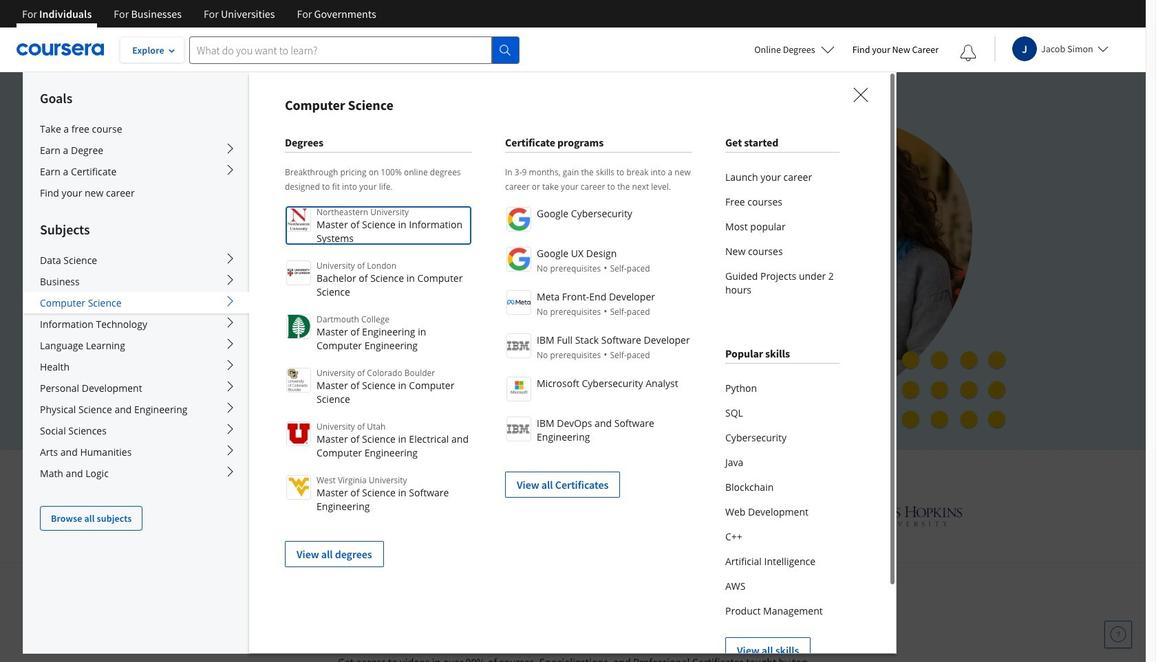 Task type: describe. For each thing, give the bounding box(es) containing it.
4 partnername logo image from the top
[[507, 334, 531, 359]]

coursera plus image
[[174, 129, 383, 150]]

west virginia university logo image
[[286, 476, 311, 501]]

google image
[[443, 504, 518, 529]]

university of london logo image
[[286, 261, 311, 286]]

university of colorado boulder logo image
[[286, 368, 311, 393]]

duke university image
[[335, 504, 399, 526]]

northeastern university  logo image
[[286, 207, 311, 232]]

list item for west virginia university logo
[[285, 528, 472, 568]]

coursera image
[[17, 39, 104, 61]]

johns hopkins university image
[[832, 504, 963, 529]]

1 partnername logo image from the top
[[507, 207, 531, 232]]



Task type: locate. For each thing, give the bounding box(es) containing it.
help center image
[[1110, 627, 1127, 644]]

list item
[[505, 459, 693, 498], [285, 528, 472, 568], [726, 624, 840, 663]]

explore menu element
[[23, 72, 249, 531]]

None search field
[[189, 36, 520, 64]]

What do you want to learn? text field
[[189, 36, 492, 64]]

2 vertical spatial list item
[[726, 624, 840, 663]]

1 horizontal spatial list item
[[505, 459, 693, 498]]

5 partnername logo image from the top
[[507, 377, 531, 402]]

university of illinois at urbana-champaign image
[[183, 506, 291, 528]]

3 partnername logo image from the top
[[507, 291, 531, 315]]

list
[[726, 165, 840, 303], [285, 206, 472, 568], [505, 206, 693, 498], [726, 377, 840, 663]]

2 partnername logo image from the top
[[507, 247, 531, 272]]

1 vertical spatial list item
[[285, 528, 472, 568]]

2 horizontal spatial list item
[[726, 624, 840, 663]]

group
[[23, 72, 897, 663]]

6 partnername logo image from the top
[[507, 417, 531, 442]]

list item for first partnername logo from the bottom
[[505, 459, 693, 498]]

0 horizontal spatial list item
[[285, 528, 472, 568]]

banner navigation
[[11, 0, 387, 38]]

university of michigan image
[[562, 498, 598, 536]]

university of utah logo image
[[286, 422, 311, 447]]

partnername logo image
[[507, 207, 531, 232], [507, 247, 531, 272], [507, 291, 531, 315], [507, 334, 531, 359], [507, 377, 531, 402], [507, 417, 531, 442]]

hec paris image
[[739, 503, 788, 531]]

dartmouth college logo image
[[286, 315, 311, 339]]

0 vertical spatial list item
[[505, 459, 693, 498]]



Task type: vqa. For each thing, say whether or not it's contained in the screenshot.
Coursera image
yes



